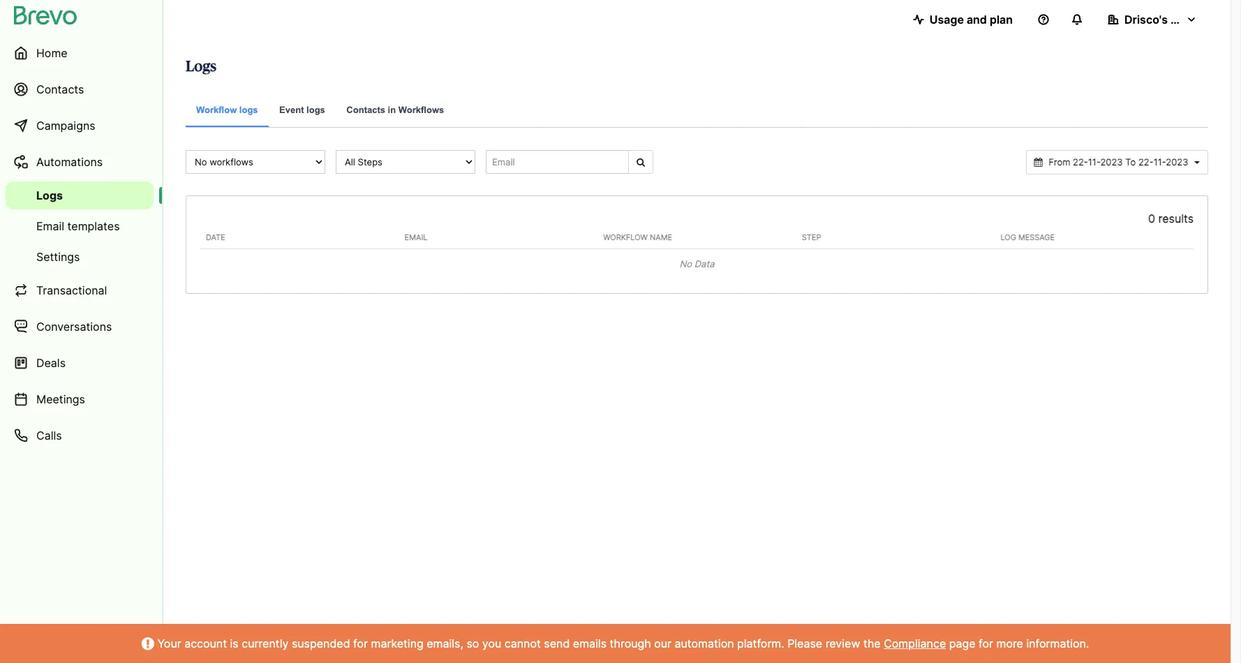 Task type: describe. For each thing, give the bounding box(es) containing it.
platform.
[[737, 637, 784, 651]]

currently
[[242, 637, 289, 651]]

date
[[206, 232, 225, 242]]

exclamation circle image
[[141, 639, 154, 650]]

suspended
[[292, 637, 350, 651]]

results
[[1158, 211, 1194, 225]]

drisco's
[[1125, 13, 1168, 27]]

event logs
[[279, 105, 325, 115]]

log
[[1001, 232, 1016, 242]]

deals link
[[6, 346, 154, 380]]

step
[[802, 232, 821, 242]]

logs link
[[6, 182, 154, 209]]

log message
[[1001, 232, 1055, 242]]

page
[[949, 637, 976, 651]]

your
[[157, 637, 181, 651]]

campaigns
[[36, 119, 95, 133]]

transactional
[[36, 283, 107, 297]]

contacts link
[[6, 73, 154, 106]]

automations
[[36, 155, 103, 169]]

plan
[[990, 13, 1013, 27]]

templates
[[67, 219, 120, 233]]

workflow logs
[[196, 105, 258, 115]]

drisco's drinks
[[1125, 13, 1205, 27]]

campaigns link
[[6, 109, 154, 142]]

contacts for contacts in workflows
[[346, 105, 385, 115]]

information.
[[1026, 637, 1089, 651]]

settings
[[36, 250, 80, 264]]

workflow name
[[603, 232, 672, 242]]

data
[[694, 258, 714, 270]]

through
[[610, 637, 651, 651]]

deals
[[36, 356, 66, 370]]

logs for workflow logs
[[239, 105, 258, 115]]

email templates link
[[6, 212, 154, 240]]

0
[[1148, 211, 1155, 225]]

compliance link
[[884, 637, 946, 651]]

workflow logs link
[[186, 95, 268, 127]]

calls
[[36, 429, 62, 443]]

search image
[[637, 158, 645, 167]]

account
[[184, 637, 227, 651]]

send
[[544, 637, 570, 651]]



Task type: locate. For each thing, give the bounding box(es) containing it.
home
[[36, 46, 67, 60]]

meetings link
[[6, 383, 154, 416]]

drinks
[[1171, 13, 1205, 27]]

0 vertical spatial logs
[[186, 59, 216, 74]]

1 vertical spatial workflow
[[603, 232, 648, 242]]

email
[[36, 219, 64, 233], [405, 232, 428, 242]]

contacts for contacts
[[36, 82, 84, 96]]

in
[[388, 105, 396, 115]]

marketing
[[371, 637, 424, 651]]

calendar image
[[1034, 158, 1043, 167]]

usage and plan button
[[902, 6, 1024, 34]]

for right page
[[979, 637, 993, 651]]

you
[[482, 637, 501, 651]]

0 horizontal spatial logs
[[36, 188, 63, 202]]

logs
[[239, 105, 258, 115], [307, 105, 325, 115]]

contacts in workflows link
[[336, 95, 455, 128]]

1 vertical spatial logs
[[36, 188, 63, 202]]

the
[[863, 637, 881, 651]]

contacts up the campaigns
[[36, 82, 84, 96]]

our
[[654, 637, 672, 651]]

workflows
[[398, 105, 444, 115]]

contacts left in
[[346, 105, 385, 115]]

workflow for workflow name
[[603, 232, 648, 242]]

drisco's drinks button
[[1097, 6, 1208, 34]]

calls link
[[6, 419, 154, 452]]

logs
[[186, 59, 216, 74], [36, 188, 63, 202]]

workflow for workflow logs
[[196, 105, 237, 115]]

home link
[[6, 36, 154, 70]]

automation
[[675, 637, 734, 651]]

message
[[1018, 232, 1055, 242]]

logs down automations at the top of the page
[[36, 188, 63, 202]]

0 horizontal spatial workflow
[[196, 105, 237, 115]]

0 vertical spatial workflow
[[196, 105, 237, 115]]

contacts
[[36, 82, 84, 96], [346, 105, 385, 115]]

None text field
[[1045, 156, 1192, 169]]

email templates
[[36, 219, 120, 233]]

logs right event
[[307, 105, 325, 115]]

and
[[967, 13, 987, 27]]

1 horizontal spatial workflow
[[603, 232, 648, 242]]

no data
[[680, 258, 714, 270]]

email for email templates
[[36, 219, 64, 233]]

0 horizontal spatial email
[[36, 219, 64, 233]]

meetings
[[36, 392, 85, 406]]

for left marketing
[[353, 637, 368, 651]]

emails
[[573, 637, 607, 651]]

transactional link
[[6, 274, 154, 307]]

1 horizontal spatial logs
[[186, 59, 216, 74]]

usage and plan
[[930, 13, 1013, 27]]

workflow
[[196, 105, 237, 115], [603, 232, 648, 242]]

usage
[[930, 13, 964, 27]]

0 horizontal spatial for
[[353, 637, 368, 651]]

cannot
[[505, 637, 541, 651]]

event
[[279, 105, 304, 115]]

1 vertical spatial contacts
[[346, 105, 385, 115]]

2 logs from the left
[[307, 105, 325, 115]]

name
[[650, 232, 672, 242]]

2 for from the left
[[979, 637, 993, 651]]

logs inside "link"
[[36, 188, 63, 202]]

conversations link
[[6, 310, 154, 343]]

1 horizontal spatial contacts
[[346, 105, 385, 115]]

logs for event logs
[[307, 105, 325, 115]]

compliance
[[884, 637, 946, 651]]

0 results
[[1148, 211, 1194, 225]]

1 horizontal spatial email
[[405, 232, 428, 242]]

logs left event
[[239, 105, 258, 115]]

1 horizontal spatial for
[[979, 637, 993, 651]]

for
[[353, 637, 368, 651], [979, 637, 993, 651]]

0 vertical spatial contacts
[[36, 82, 84, 96]]

no
[[680, 258, 692, 270]]

more
[[996, 637, 1023, 651]]

email for email
[[405, 232, 428, 242]]

automations link
[[6, 145, 154, 179]]

Email text field
[[486, 150, 629, 174]]

1 logs from the left
[[239, 105, 258, 115]]

is
[[230, 637, 239, 651]]

1 horizontal spatial logs
[[307, 105, 325, 115]]

1 for from the left
[[353, 637, 368, 651]]

emails,
[[427, 637, 463, 651]]

contacts in workflows
[[346, 105, 444, 115]]

0 horizontal spatial logs
[[239, 105, 258, 115]]

review
[[826, 637, 860, 651]]

logs up workflow logs
[[186, 59, 216, 74]]

your account is currently suspended for marketing emails, so you cannot send emails through our automation platform. please review the compliance page for more information.
[[154, 637, 1089, 651]]

please
[[788, 637, 822, 651]]

conversations
[[36, 320, 112, 334]]

0 horizontal spatial contacts
[[36, 82, 84, 96]]

event logs link
[[269, 95, 336, 128]]

settings link
[[6, 243, 154, 271]]

so
[[467, 637, 479, 651]]



Task type: vqa. For each thing, say whether or not it's contained in the screenshot.
1st FOR from left
yes



